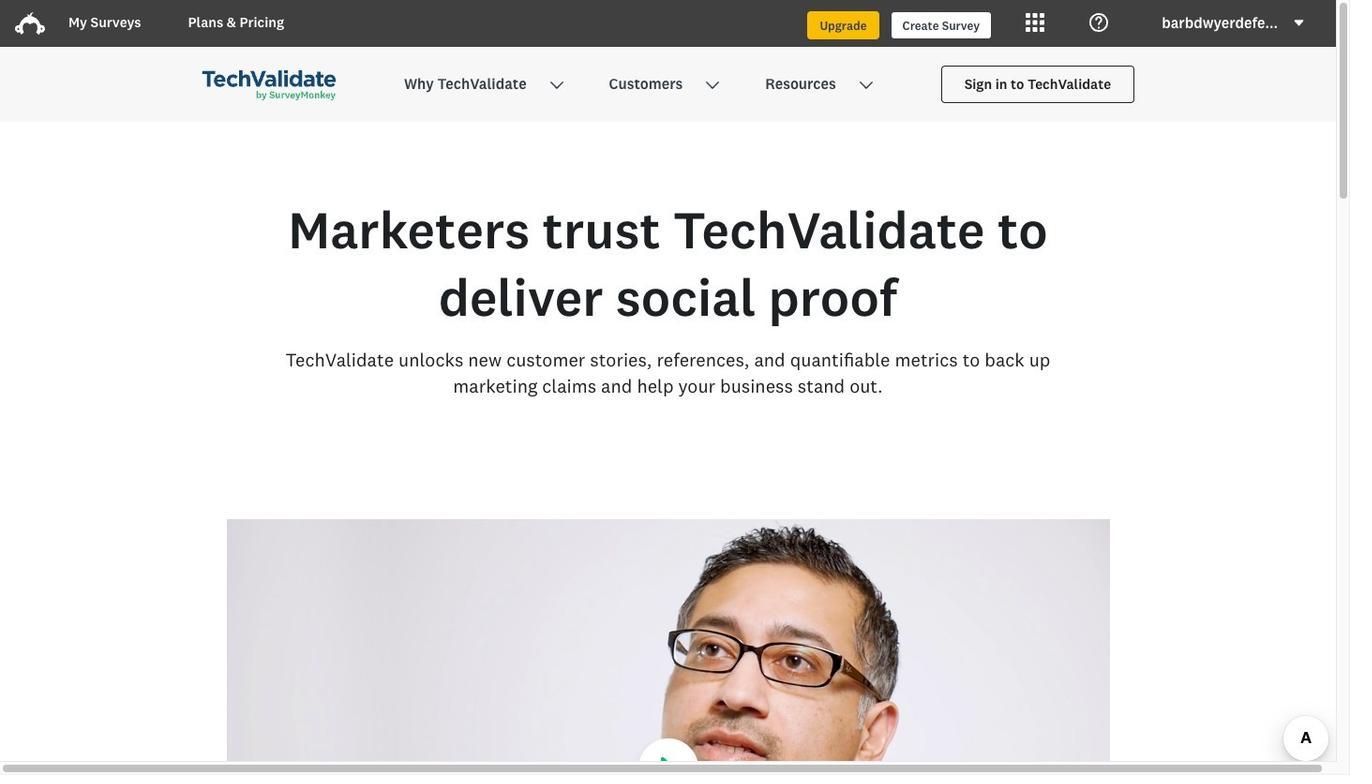 Task type: describe. For each thing, give the bounding box(es) containing it.
techvalidate customer image
[[227, 520, 1110, 776]]

play button image
[[653, 754, 683, 776]]

1 chevron down image from the left
[[549, 78, 564, 93]]

help image
[[1090, 13, 1109, 32]]

caret down image
[[1294, 16, 1306, 29]]



Task type: locate. For each thing, give the bounding box(es) containing it.
1 surveymonkey logo image from the top
[[15, 8, 45, 38]]

techvalidate logo image
[[202, 64, 337, 101]]

2 horizontal spatial chevron down image
[[859, 78, 874, 93]]

3 chevron down image from the left
[[859, 78, 874, 93]]

0 horizontal spatial chevron down image
[[549, 78, 564, 93]]

2 chevron down image from the left
[[706, 78, 721, 93]]

1 horizontal spatial chevron down image
[[706, 78, 721, 93]]

chevron down image
[[549, 78, 564, 93], [706, 78, 721, 93], [859, 78, 874, 93]]

caret down image
[[1295, 19, 1304, 26]]

2 surveymonkey logo image from the top
[[15, 12, 45, 35]]

surveymonkey logo image
[[15, 8, 45, 38], [15, 12, 45, 35]]

products image
[[1027, 13, 1045, 32], [1027, 13, 1045, 32]]

help image
[[1090, 13, 1109, 32]]



Task type: vqa. For each thing, say whether or not it's contained in the screenshot.
2nd Products Icon from the left
no



